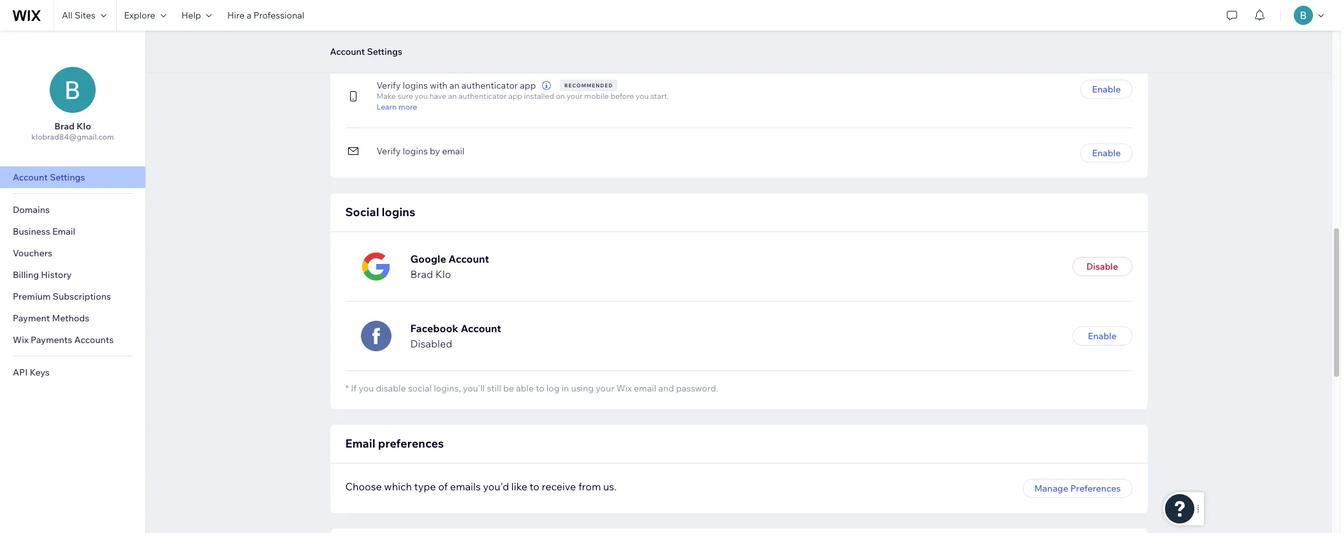 Task type: locate. For each thing, give the bounding box(es) containing it.
enable button
[[1081, 29, 1133, 48], [1081, 80, 1133, 99], [1081, 144, 1133, 163], [1073, 327, 1133, 346]]

your right on
[[567, 91, 583, 101]]

0 horizontal spatial settings
[[50, 172, 85, 183]]

account settings inside button
[[330, 46, 403, 57]]

klo down 'google'
[[436, 268, 451, 281]]

settings for account settings link
[[50, 172, 85, 183]]

0 vertical spatial by
[[430, 31, 440, 42]]

0 vertical spatial email
[[442, 145, 465, 157]]

wix right using
[[617, 382, 632, 394]]

email
[[442, 145, 465, 157], [634, 382, 657, 394]]

still
[[487, 382, 502, 394]]

1 vertical spatial email
[[634, 382, 657, 394]]

0 vertical spatial email
[[52, 226, 75, 237]]

logins
[[403, 31, 428, 42], [403, 80, 428, 91], [403, 145, 428, 157], [382, 205, 415, 219]]

1 vertical spatial wix
[[617, 382, 632, 394]]

a
[[247, 10, 252, 21]]

enable
[[1093, 33, 1121, 45], [1093, 84, 1121, 95], [1093, 147, 1121, 159], [1088, 330, 1117, 342]]

be
[[504, 382, 514, 394]]

sure
[[398, 91, 413, 101]]

1 verify from the top
[[377, 31, 401, 42]]

verify for verify logins by phone (sms)
[[377, 31, 401, 42]]

logins down more
[[403, 145, 428, 157]]

logins for verify logins with an authenticator app
[[403, 80, 428, 91]]

payment methods
[[13, 313, 89, 324]]

0 horizontal spatial wix
[[13, 334, 29, 346]]

1 vertical spatial brad
[[411, 268, 433, 281]]

1 vertical spatial account settings
[[13, 172, 85, 183]]

klo up account settings link
[[77, 121, 91, 132]]

2 vertical spatial verify
[[377, 145, 401, 157]]

by
[[430, 31, 440, 42], [430, 145, 440, 157]]

your
[[567, 91, 583, 101], [596, 382, 615, 394]]

start.
[[651, 91, 669, 101]]

us.
[[604, 480, 617, 493]]

wix down payment
[[13, 334, 29, 346]]

logins for verify logins by phone (sms)
[[403, 31, 428, 42]]

choose
[[345, 480, 382, 493]]

explore
[[124, 10, 155, 21]]

1 by from the top
[[430, 31, 440, 42]]

verify up the make
[[377, 31, 401, 42]]

log
[[547, 382, 560, 394]]

you'll
[[463, 382, 485, 394]]

if
[[351, 382, 357, 394]]

logins for verify logins by email
[[403, 145, 428, 157]]

0 horizontal spatial email
[[52, 226, 75, 237]]

wix
[[13, 334, 29, 346], [617, 382, 632, 394]]

hire
[[227, 10, 245, 21]]

0 vertical spatial your
[[567, 91, 583, 101]]

accounts
[[74, 334, 114, 346]]

to left log
[[536, 382, 545, 394]]

1 vertical spatial settings
[[50, 172, 85, 183]]

domains link
[[0, 199, 145, 221]]

help
[[182, 10, 201, 21]]

hire a professional
[[227, 10, 304, 21]]

you
[[415, 91, 428, 101], [636, 91, 649, 101], [359, 382, 374, 394]]

your right using
[[596, 382, 615, 394]]

0 vertical spatial account settings
[[330, 46, 403, 57]]

3 verify from the top
[[377, 145, 401, 157]]

manage
[[1035, 483, 1069, 494]]

all
[[62, 10, 73, 21]]

0 horizontal spatial you
[[359, 382, 374, 394]]

authenticator up learn more link
[[462, 80, 518, 91]]

vouchers
[[13, 248, 52, 259]]

google
[[411, 253, 446, 266]]

1 vertical spatial klo
[[436, 268, 451, 281]]

by down have
[[430, 145, 440, 157]]

1 vertical spatial email
[[345, 436, 376, 451]]

authenticator
[[462, 80, 518, 91], [459, 91, 507, 101]]

email down have
[[442, 145, 465, 157]]

logins for social logins
[[382, 205, 415, 219]]

an
[[450, 80, 460, 91], [448, 91, 457, 101]]

0 horizontal spatial klo
[[77, 121, 91, 132]]

1 horizontal spatial wix
[[617, 382, 632, 394]]

vouchers link
[[0, 242, 145, 264]]

0 vertical spatial brad
[[54, 121, 75, 132]]

account
[[330, 46, 365, 57], [13, 172, 48, 183], [449, 253, 489, 266], [461, 322, 501, 335]]

you left start.
[[636, 91, 649, 101]]

email
[[52, 226, 75, 237], [345, 436, 376, 451]]

manage preferences
[[1035, 483, 1121, 494]]

settings inside sidebar element
[[50, 172, 85, 183]]

1 horizontal spatial brad
[[411, 268, 433, 281]]

email down domains link
[[52, 226, 75, 237]]

account settings
[[330, 46, 403, 57], [13, 172, 85, 183]]

an inside make sure you have an authenticator app installed on your mobile before you start. learn more
[[448, 91, 457, 101]]

0 vertical spatial klo
[[77, 121, 91, 132]]

you right the sure
[[415, 91, 428, 101]]

2 by from the top
[[430, 145, 440, 157]]

disable button
[[1073, 257, 1133, 276]]

payment
[[13, 313, 50, 324]]

an right have
[[448, 91, 457, 101]]

0 vertical spatial settings
[[367, 46, 403, 57]]

2 verify from the top
[[377, 80, 401, 91]]

facebook account disabled
[[411, 322, 501, 350]]

logins left phone on the left of page
[[403, 31, 428, 42]]

0 vertical spatial wix
[[13, 334, 29, 346]]

you'd
[[483, 480, 509, 493]]

email left and
[[634, 382, 657, 394]]

settings up the make
[[367, 46, 403, 57]]

1 horizontal spatial account settings
[[330, 46, 403, 57]]

app left 'installed' at the top
[[509, 91, 522, 101]]

klo
[[77, 121, 91, 132], [436, 268, 451, 281]]

authenticator right have
[[459, 91, 507, 101]]

preferences
[[378, 436, 444, 451]]

0 horizontal spatial account settings
[[13, 172, 85, 183]]

1 horizontal spatial email
[[345, 436, 376, 451]]

account settings inside sidebar element
[[13, 172, 85, 183]]

settings inside button
[[367, 46, 403, 57]]

1 horizontal spatial settings
[[367, 46, 403, 57]]

1 vertical spatial your
[[596, 382, 615, 394]]

0 horizontal spatial your
[[567, 91, 583, 101]]

you right if
[[359, 382, 374, 394]]

disable
[[1087, 261, 1119, 273]]

help button
[[174, 0, 220, 31]]

with
[[430, 80, 448, 91]]

by left phone on the left of page
[[430, 31, 440, 42]]

payment methods link
[[0, 308, 145, 329]]

logins,
[[434, 382, 461, 394]]

like
[[512, 480, 528, 493]]

account settings button
[[324, 42, 409, 61]]

email inside business email link
[[52, 226, 75, 237]]

you for more
[[415, 91, 428, 101]]

brad down 'google'
[[411, 268, 433, 281]]

learn more link
[[377, 101, 669, 112]]

klo inside the google account brad klo
[[436, 268, 451, 281]]

account settings up domains on the top of the page
[[13, 172, 85, 183]]

1 horizontal spatial you
[[415, 91, 428, 101]]

brad up account settings link
[[54, 121, 75, 132]]

preferences
[[1071, 483, 1121, 494]]

brad inside the google account brad klo
[[411, 268, 433, 281]]

email up choose at the bottom
[[345, 436, 376, 451]]

in
[[562, 382, 569, 394]]

1 vertical spatial verify
[[377, 80, 401, 91]]

verify for verify logins with an authenticator app
[[377, 80, 401, 91]]

0 horizontal spatial brad
[[54, 121, 75, 132]]

settings up domains link
[[50, 172, 85, 183]]

choose which type of emails you'd like to receive from us.
[[345, 480, 617, 493]]

0 vertical spatial verify
[[377, 31, 401, 42]]

verify up learn
[[377, 80, 401, 91]]

verify down learn
[[377, 145, 401, 157]]

logins up more
[[403, 80, 428, 91]]

to right like
[[530, 480, 540, 493]]

account settings up the make
[[330, 46, 403, 57]]

brad
[[54, 121, 75, 132], [411, 268, 433, 281]]

1 horizontal spatial klo
[[436, 268, 451, 281]]

billing
[[13, 269, 39, 281]]

logins right social
[[382, 205, 415, 219]]

to
[[536, 382, 545, 394], [530, 480, 540, 493]]

1 vertical spatial by
[[430, 145, 440, 157]]

by for email
[[430, 145, 440, 157]]

1 horizontal spatial your
[[596, 382, 615, 394]]



Task type: describe. For each thing, give the bounding box(es) containing it.
methods
[[52, 313, 89, 324]]

before
[[611, 91, 634, 101]]

verify logins by phone (sms)
[[377, 31, 497, 42]]

type
[[414, 480, 436, 493]]

on
[[556, 91, 565, 101]]

0 horizontal spatial email
[[442, 145, 465, 157]]

emails
[[450, 480, 481, 493]]

of
[[438, 480, 448, 493]]

subscriptions
[[53, 291, 111, 302]]

disabled
[[411, 337, 453, 350]]

1 horizontal spatial email
[[634, 382, 657, 394]]

account inside the google account brad klo
[[449, 253, 489, 266]]

premium subscriptions
[[13, 291, 111, 302]]

app inside make sure you have an authenticator app installed on your mobile before you start. learn more
[[509, 91, 522, 101]]

social logins
[[345, 205, 415, 219]]

verify logins by email
[[377, 145, 465, 157]]

from
[[579, 480, 601, 493]]

able
[[516, 382, 534, 394]]

api keys link
[[0, 362, 145, 383]]

business
[[13, 226, 50, 237]]

wix inside sidebar element
[[13, 334, 29, 346]]

and
[[659, 382, 674, 394]]

api
[[13, 367, 28, 378]]

domains
[[13, 204, 50, 216]]

an right with at the top left of the page
[[450, 80, 460, 91]]

brad klo klobrad84@gmail.com
[[31, 121, 114, 142]]

klobrad84@gmail.com
[[31, 132, 114, 142]]

sidebar element
[[0, 31, 146, 533]]

more
[[399, 102, 417, 111]]

recommended
[[565, 82, 613, 89]]

billing history
[[13, 269, 72, 281]]

account inside button
[[330, 46, 365, 57]]

your inside make sure you have an authenticator app installed on your mobile before you start. learn more
[[567, 91, 583, 101]]

wix payments accounts link
[[0, 329, 145, 351]]

*
[[345, 382, 349, 394]]

(sms)
[[471, 31, 497, 42]]

account inside facebook account disabled
[[461, 322, 501, 335]]

settings for account settings button at the left top of page
[[367, 46, 403, 57]]

using
[[571, 382, 594, 394]]

make sure you have an authenticator app installed on your mobile before you start. learn more
[[377, 91, 669, 111]]

account settings for account settings button at the left top of page
[[330, 46, 403, 57]]

email preferences
[[345, 436, 444, 451]]

app up learn more link
[[520, 80, 536, 91]]

business email link
[[0, 221, 145, 242]]

google account brad klo
[[411, 253, 489, 281]]

mobile
[[585, 91, 609, 101]]

verify logins with an authenticator app
[[377, 80, 536, 91]]

make
[[377, 91, 396, 101]]

disable
[[376, 382, 406, 394]]

have
[[430, 91, 447, 101]]

password.
[[676, 382, 719, 394]]

authenticator inside make sure you have an authenticator app installed on your mobile before you start. learn more
[[459, 91, 507, 101]]

sites
[[75, 10, 95, 21]]

account settings link
[[0, 167, 145, 188]]

history
[[41, 269, 72, 281]]

installed
[[524, 91, 554, 101]]

manage preferences button
[[1023, 479, 1133, 498]]

you for wix
[[359, 382, 374, 394]]

by for phone
[[430, 31, 440, 42]]

brad inside brad klo klobrad84@gmail.com
[[54, 121, 75, 132]]

social
[[345, 205, 379, 219]]

billing history link
[[0, 264, 145, 286]]

klo inside brad klo klobrad84@gmail.com
[[77, 121, 91, 132]]

wix payments accounts
[[13, 334, 114, 346]]

learn
[[377, 102, 397, 111]]

account inside sidebar element
[[13, 172, 48, 183]]

facebook
[[411, 322, 459, 335]]

social
[[408, 382, 432, 394]]

premium subscriptions link
[[0, 286, 145, 308]]

1 vertical spatial to
[[530, 480, 540, 493]]

professional
[[254, 10, 304, 21]]

which
[[384, 480, 412, 493]]

2 horizontal spatial you
[[636, 91, 649, 101]]

api keys
[[13, 367, 50, 378]]

keys
[[30, 367, 50, 378]]

* if you disable social logins, you'll still be able to log in using your wix email and password.
[[345, 382, 719, 394]]

premium
[[13, 291, 51, 302]]

business email
[[13, 226, 75, 237]]

hire a professional link
[[220, 0, 312, 31]]

0 vertical spatial to
[[536, 382, 545, 394]]

all sites
[[62, 10, 95, 21]]

verify for verify logins by email
[[377, 145, 401, 157]]

phone
[[442, 31, 469, 42]]

account settings for account settings link
[[13, 172, 85, 183]]



Task type: vqa. For each thing, say whether or not it's contained in the screenshot.
the middle Verify
yes



